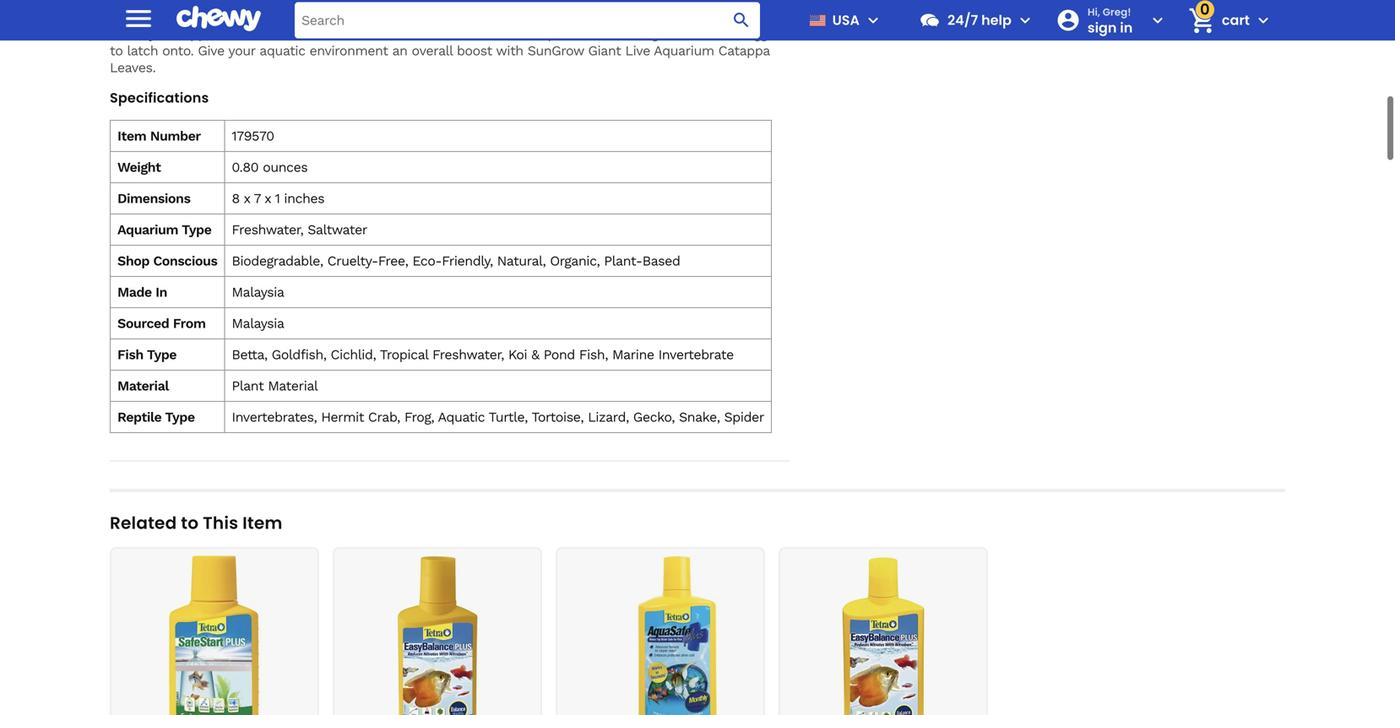 Task type: vqa. For each thing, say whether or not it's contained in the screenshot.
Based
yes



Task type: locate. For each thing, give the bounding box(es) containing it.
x
[[244, 190, 250, 207], [265, 190, 271, 207]]

material up reptile
[[117, 378, 169, 394]]

invertebrates,
[[232, 409, 317, 425]]

freshwater, down 1
[[232, 222, 303, 238]]

x left 1
[[265, 190, 271, 207]]

1 x from the left
[[244, 190, 250, 207]]

179570
[[232, 128, 274, 144]]

in right made
[[156, 284, 167, 300]]

x left 7
[[244, 190, 250, 207]]

weight
[[117, 159, 161, 175]]

0 horizontal spatial menu image
[[122, 1, 155, 35]]

0 horizontal spatial item
[[117, 128, 146, 144]]

tortoise,
[[532, 409, 584, 425]]

fish type
[[117, 347, 177, 363]]

2 malaysia from the top
[[232, 315, 284, 332]]

2 x from the left
[[265, 190, 271, 207]]

1 horizontal spatial x
[[265, 190, 271, 207]]

0 vertical spatial in
[[1120, 18, 1133, 37]]

type down sourced from
[[147, 347, 177, 363]]

2 vertical spatial type
[[165, 409, 195, 425]]

malaysia up betta,
[[232, 315, 284, 332]]

shop
[[117, 253, 149, 269]]

free,
[[378, 253, 408, 269]]

0 horizontal spatial material
[[117, 378, 169, 394]]

made in
[[117, 284, 167, 300]]

0 vertical spatial freshwater,
[[232, 222, 303, 238]]

0 vertical spatial type
[[182, 222, 211, 238]]

1 malaysia from the top
[[232, 284, 284, 300]]

made
[[117, 284, 152, 300]]

8 x 7 x 1 inches
[[232, 190, 324, 207]]

1 horizontal spatial material
[[268, 378, 318, 394]]

friendly,
[[442, 253, 493, 269]]

material down goldfish,
[[268, 378, 318, 394]]

hermit
[[321, 409, 364, 425]]

crab,
[[368, 409, 400, 425]]

malaysia
[[232, 284, 284, 300], [232, 315, 284, 332]]

malaysia down biodegradable,
[[232, 284, 284, 300]]

item
[[117, 128, 146, 144], [243, 511, 283, 535]]

plant material
[[232, 378, 318, 394]]

in
[[1120, 18, 1133, 37], [156, 284, 167, 300]]

items image
[[1187, 6, 1217, 35]]

type
[[182, 222, 211, 238], [147, 347, 177, 363], [165, 409, 195, 425]]

from
[[173, 315, 206, 332]]

tropical
[[380, 347, 428, 363]]

in right sign
[[1120, 18, 1133, 37]]

goldfish,
[[272, 347, 327, 363]]

help
[[982, 11, 1012, 30]]

conscious
[[153, 253, 217, 269]]

betta,
[[232, 347, 267, 363]]

greg!
[[1103, 5, 1131, 19]]

tetra aquasafe plus freshwater & marine aquarium water conditioner, 16.9-oz bottle image
[[564, 556, 757, 715]]

biodegradable, cruelty-free, eco-friendly, natural, organic, plant-based
[[232, 253, 680, 269]]

0 horizontal spatial in
[[156, 284, 167, 300]]

item right this
[[243, 511, 283, 535]]

item up weight
[[117, 128, 146, 144]]

1
[[275, 190, 280, 207]]

1 vertical spatial in
[[156, 284, 167, 300]]

menu image left chewy home image
[[122, 1, 155, 35]]

1 horizontal spatial menu image
[[863, 10, 883, 30]]

0 horizontal spatial freshwater,
[[232, 222, 303, 238]]

account menu image
[[1148, 10, 1168, 30]]

freshwater, saltwater
[[232, 222, 367, 238]]

biodegradable,
[[232, 253, 323, 269]]

cart menu image
[[1253, 10, 1274, 30]]

ounces
[[263, 159, 308, 175]]

0 horizontal spatial x
[[244, 190, 250, 207]]

gecko,
[[633, 409, 675, 425]]

related to this item
[[110, 511, 283, 535]]

eco-
[[412, 253, 442, 269]]

specifications
[[110, 88, 209, 107]]

1 horizontal spatial freshwater,
[[432, 347, 504, 363]]

type right reptile
[[165, 409, 195, 425]]

malaysia for made in
[[232, 284, 284, 300]]

chewy home image
[[177, 0, 261, 37]]

item number
[[117, 128, 201, 144]]

menu image right usa
[[863, 10, 883, 30]]

fish,
[[579, 347, 608, 363]]

Search text field
[[295, 2, 760, 38]]

freshwater, left the koi
[[432, 347, 504, 363]]

1 vertical spatial item
[[243, 511, 283, 535]]

sourced
[[117, 315, 169, 332]]

shop conscious
[[117, 253, 217, 269]]

freshwater,
[[232, 222, 303, 238], [432, 347, 504, 363]]

0 vertical spatial malaysia
[[232, 284, 284, 300]]

1 material from the left
[[117, 378, 169, 394]]

related
[[110, 511, 177, 535]]

hi,
[[1088, 5, 1100, 19]]

reptile type
[[117, 409, 195, 425]]

list
[[110, 547, 1286, 715]]

invertebrates, hermit crab, frog, aquatic turtle, tortoise, lizard, gecko, snake, spider
[[232, 409, 764, 425]]

1 vertical spatial type
[[147, 347, 177, 363]]

aquatic
[[438, 409, 485, 425]]

cart
[[1222, 11, 1250, 30]]

1 vertical spatial malaysia
[[232, 315, 284, 332]]

snake,
[[679, 409, 720, 425]]

aquarium type
[[117, 222, 211, 238]]

type up conscious
[[182, 222, 211, 238]]

plant
[[232, 378, 264, 394]]

1 horizontal spatial in
[[1120, 18, 1133, 37]]

material
[[117, 378, 169, 394], [268, 378, 318, 394]]

menu image
[[122, 1, 155, 35], [863, 10, 883, 30]]

aquarium
[[117, 222, 178, 238]]



Task type: describe. For each thing, give the bounding box(es) containing it.
hi, greg! sign in
[[1088, 5, 1133, 37]]

inches
[[284, 190, 324, 207]]

saltwater
[[308, 222, 367, 238]]

fish
[[117, 347, 143, 363]]

7
[[254, 190, 261, 207]]

8
[[232, 190, 240, 207]]

chewy support image
[[919, 9, 941, 31]]

natural,
[[497, 253, 546, 269]]

1 horizontal spatial item
[[243, 511, 283, 535]]

0.80
[[232, 159, 259, 175]]

type for aquarium type
[[182, 222, 211, 238]]

tetra safestart plus concentrated freshwater aquarium bacteria, 3.38-oz image
[[118, 556, 311, 715]]

turtle,
[[489, 409, 528, 425]]

Product search field
[[295, 2, 760, 38]]

to
[[181, 511, 199, 535]]

tetra easybalance plus freshwater aquarium water conditioner, 8.45-oz bottle image
[[341, 556, 534, 715]]

0.80 ounces
[[232, 159, 308, 175]]

dimensions
[[117, 190, 190, 207]]

cichlid,
[[331, 347, 376, 363]]

frog,
[[404, 409, 434, 425]]

1 vertical spatial freshwater,
[[432, 347, 504, 363]]

malaysia for sourced from
[[232, 315, 284, 332]]

based
[[642, 253, 680, 269]]

&
[[531, 347, 539, 363]]

usa button
[[802, 0, 883, 41]]

24/7 help
[[948, 11, 1012, 30]]

reptile
[[117, 409, 162, 425]]

invertebrate
[[658, 347, 734, 363]]

sign
[[1088, 18, 1117, 37]]

24/7 help link
[[912, 0, 1012, 41]]

this
[[203, 511, 238, 535]]

help menu image
[[1015, 10, 1035, 30]]

2 material from the left
[[268, 378, 318, 394]]

marine
[[612, 347, 654, 363]]

betta, goldfish, cichlid, tropical freshwater, koi & pond fish, marine invertebrate
[[232, 347, 734, 363]]

sourced from
[[117, 315, 206, 332]]

cart link
[[1181, 0, 1250, 41]]

number
[[150, 128, 201, 144]]

koi
[[508, 347, 527, 363]]

24/7
[[948, 11, 978, 30]]

submit search image
[[731, 10, 752, 30]]

cruelty-
[[327, 253, 378, 269]]

in inside hi, greg! sign in
[[1120, 18, 1133, 37]]

type for fish type
[[147, 347, 177, 363]]

pond
[[544, 347, 575, 363]]

spider
[[724, 409, 764, 425]]

tetra easybalance plus freshwater aquarium water conditioner, 16.9-oz bottle image
[[787, 556, 980, 715]]

organic,
[[550, 253, 600, 269]]

type for reptile type
[[165, 409, 195, 425]]

0 vertical spatial item
[[117, 128, 146, 144]]

lizard,
[[588, 409, 629, 425]]

menu image inside usa popup button
[[863, 10, 883, 30]]

plant-
[[604, 253, 642, 269]]

usa
[[832, 11, 860, 30]]



